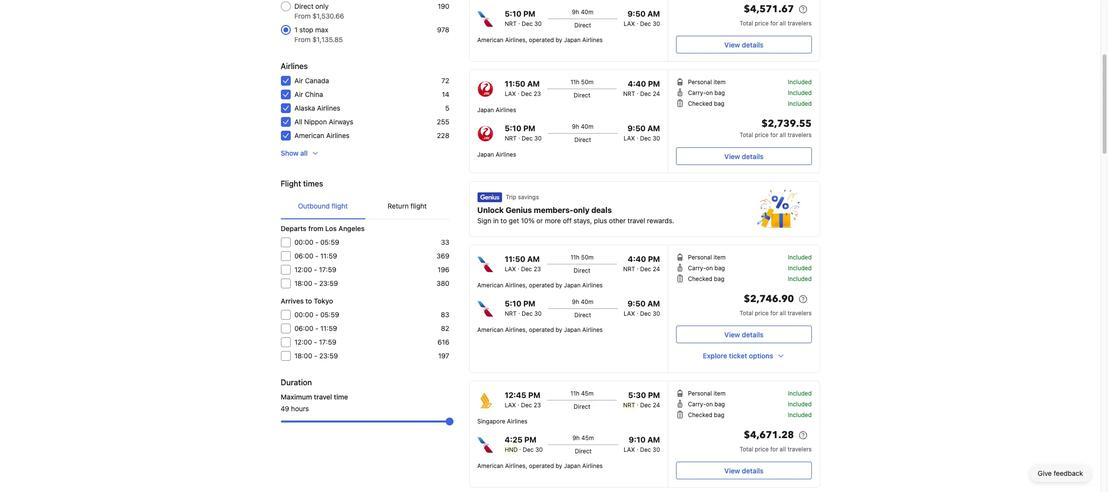 Task type: locate. For each thing, give the bounding box(es) containing it.
singapore
[[477, 418, 505, 426]]

2 total from the top
[[740, 131, 753, 139]]

- for 369
[[315, 252, 318, 260]]

air up alaska
[[294, 90, 303, 99]]

1 vertical spatial 5:10
[[505, 124, 521, 133]]

11h
[[571, 78, 579, 86], [571, 254, 579, 261], [570, 390, 579, 398]]

2 vertical spatial item
[[714, 390, 726, 398]]

10%
[[521, 217, 535, 225]]

9:50 for japan airlines
[[628, 124, 646, 133]]

to left tokyo
[[305, 297, 312, 305]]

$1,135.85
[[312, 35, 343, 44]]

travel left time
[[314, 393, 332, 402]]

45m up 9h 45m
[[581, 390, 594, 398]]

9:50
[[628, 9, 646, 18], [628, 124, 646, 133], [628, 300, 646, 308]]

00:00 - 05:59 down from
[[294, 238, 339, 247]]

2 vertical spatial personal
[[688, 390, 712, 398]]

2 vertical spatial 23
[[534, 402, 541, 409]]

23:59 for los
[[319, 279, 338, 288]]

12:00 - 17:59 for to
[[294, 338, 336, 347]]

nrt inside the 5:30 pm nrt . dec 24
[[623, 402, 635, 409]]

1 vertical spatial 11:59
[[320, 325, 337, 333]]

0 vertical spatial travel
[[628, 217, 645, 225]]

23 for $2,746.90
[[534, 266, 541, 273]]

2 vertical spatial 5:10 pm nrt . dec 30
[[505, 300, 542, 318]]

1 vertical spatial 11:50 am lax . dec 23
[[505, 255, 541, 273]]

2 06:00 from the top
[[294, 325, 313, 333]]

2 item from the top
[[714, 254, 726, 261]]

1 view details from the top
[[724, 40, 764, 49]]

0 vertical spatial 5:10
[[505, 9, 521, 18]]

5:10 pm nrt . dec 30 for airlines,
[[505, 300, 542, 318]]

4:25
[[505, 436, 523, 445]]

1 4:40 pm nrt . dec 24 from the top
[[623, 79, 660, 98]]

view details down $4,671.28 region
[[724, 467, 764, 475]]

00:00 - 05:59 for from
[[294, 238, 339, 247]]

2 vertical spatial 40m
[[581, 299, 593, 306]]

2 45m from the top
[[581, 435, 594, 442]]

6 included from the top
[[788, 276, 812, 283]]

4 for from the top
[[770, 446, 778, 454]]

2 carry- from the top
[[688, 265, 706, 272]]

12:00 up duration
[[294, 338, 312, 347]]

0 vertical spatial 23:59
[[319, 279, 338, 288]]

1 personal from the top
[[688, 78, 712, 86]]

total price for all travelers for $4,571.67
[[740, 20, 812, 27]]

1
[[294, 25, 298, 34]]

3 checked bag from the top
[[688, 412, 724, 419]]

3 5:10 from the top
[[505, 300, 521, 308]]

00:00 - 05:59 down tokyo
[[294, 311, 339, 319]]

0 horizontal spatial travel
[[314, 393, 332, 402]]

2 11:50 am lax . dec 23 from the top
[[505, 255, 541, 273]]

06:00 - 11:59 for from
[[294, 252, 337, 260]]

1 vertical spatial 12:00 - 17:59
[[294, 338, 336, 347]]

1 23 from the top
[[534, 90, 541, 98]]

3 price from the top
[[755, 310, 769, 317]]

0 vertical spatial 17:59
[[319, 266, 336, 274]]

1 vertical spatial 9:50
[[628, 124, 646, 133]]

1 details from the top
[[742, 40, 764, 49]]

for inside $2,739.55 total price for all travelers
[[770, 131, 778, 139]]

17:59 down tokyo
[[319, 338, 336, 347]]

flight
[[332, 202, 348, 210], [411, 202, 427, 210]]

0 vertical spatial 9h 40m
[[572, 8, 593, 16]]

$1,530.66
[[312, 12, 344, 20]]

0 horizontal spatial only
[[315, 2, 329, 10]]

1 horizontal spatial travel
[[628, 217, 645, 225]]

2 personal from the top
[[688, 254, 712, 261]]

1 vertical spatial checked
[[688, 276, 712, 283]]

1 vertical spatial 5:10 pm nrt . dec 30
[[505, 124, 542, 142]]

1 view from the top
[[724, 40, 740, 49]]

1 9:50 am lax . dec 30 from the top
[[624, 9, 660, 27]]

9:50 am lax . dec 30
[[624, 9, 660, 27], [624, 124, 660, 142], [624, 300, 660, 318]]

total price for all travelers for $2,746.90
[[740, 310, 812, 317]]

airlines
[[582, 36, 603, 44], [281, 62, 308, 71], [317, 104, 340, 112], [496, 106, 516, 114], [326, 131, 349, 140], [496, 151, 516, 158], [582, 282, 603, 289], [582, 327, 603, 334], [507, 418, 527, 426], [582, 463, 603, 470]]

24
[[653, 90, 660, 98], [653, 266, 660, 273], [653, 402, 660, 409]]

7 included from the top
[[788, 390, 812, 398]]

05:59 down los
[[320, 238, 339, 247]]

1 11:50 am lax . dec 23 from the top
[[505, 79, 541, 98]]

price down $4,671.28
[[755, 446, 769, 454]]

00:00 down arrives to tokyo
[[294, 311, 313, 319]]

air up air china
[[294, 76, 303, 85]]

2 vertical spatial checked bag
[[688, 412, 724, 419]]

0 vertical spatial japan airlines
[[477, 106, 516, 114]]

40m for american airlines, operated by japan airlines
[[581, 299, 593, 306]]

18:00 up arrives to tokyo
[[294, 279, 312, 288]]

to right in
[[501, 217, 507, 225]]

1 flight from the left
[[332, 202, 348, 210]]

05:59 for los
[[320, 238, 339, 247]]

3 total price for all travelers from the top
[[740, 446, 812, 454]]

from up stop
[[294, 12, 311, 20]]

stays,
[[574, 217, 592, 225]]

11h for $4,671.28
[[570, 390, 579, 398]]

1 vertical spatial 4:40
[[628, 255, 646, 264]]

3 total from the top
[[740, 310, 753, 317]]

1 vertical spatial 18:00
[[294, 352, 312, 360]]

checked for $2,746.90
[[688, 276, 712, 283]]

total inside $2,739.55 total price for all travelers
[[740, 131, 753, 139]]

0 vertical spatial 40m
[[581, 8, 593, 16]]

hnd
[[505, 447, 518, 454]]

return flight
[[388, 202, 427, 210]]

travelers down $4,571.67
[[788, 20, 812, 27]]

0 vertical spatial personal
[[688, 78, 712, 86]]

23:59 up time
[[319, 352, 338, 360]]

tab list
[[281, 194, 449, 220]]

05:59 down tokyo
[[320, 311, 339, 319]]

0 vertical spatial carry-on bag
[[688, 89, 725, 97]]

2 vertical spatial 9:50
[[628, 300, 646, 308]]

air
[[294, 76, 303, 85], [294, 90, 303, 99]]

on
[[706, 89, 713, 97], [706, 265, 713, 272], [706, 401, 713, 408]]

2 00:00 - 05:59 from the top
[[294, 311, 339, 319]]

24 for $4,671.28
[[653, 402, 660, 409]]

1 american airlines, operated by japan airlines from the top
[[477, 36, 603, 44]]

0 vertical spatial air
[[294, 76, 303, 85]]

trip savings
[[506, 194, 539, 201]]

2 vertical spatial 11h
[[570, 390, 579, 398]]

2 23 from the top
[[534, 266, 541, 273]]

dec inside 4:25 pm hnd . dec 30
[[523, 447, 534, 454]]

06:00 - 11:59 for to
[[294, 325, 337, 333]]

checked bag for $4,671.28
[[688, 412, 724, 419]]

12:00 for departs
[[294, 266, 312, 274]]

1 vertical spatial personal
[[688, 254, 712, 261]]

5:10
[[505, 9, 521, 18], [505, 124, 521, 133], [505, 300, 521, 308]]

4 by from the top
[[556, 463, 562, 470]]

0 vertical spatial 4:40
[[628, 79, 646, 88]]

air china
[[294, 90, 323, 99]]

. inside 9:10 am lax . dec 30
[[637, 445, 638, 452]]

1 air from the top
[[294, 76, 303, 85]]

1 vertical spatial 12:00
[[294, 338, 312, 347]]

30
[[534, 20, 542, 27], [653, 20, 660, 27], [534, 135, 542, 142], [653, 135, 660, 142], [534, 310, 542, 318], [653, 310, 660, 318], [535, 447, 543, 454], [653, 447, 660, 454]]

air for air canada
[[294, 76, 303, 85]]

23:59
[[319, 279, 338, 288], [319, 352, 338, 360]]

details up options
[[742, 331, 764, 339]]

direct
[[294, 2, 314, 10], [574, 22, 591, 29], [574, 92, 590, 99], [574, 136, 591, 144], [574, 267, 590, 275], [574, 312, 591, 319], [574, 404, 590, 411], [575, 448, 592, 455]]

1 vertical spatial only
[[573, 206, 589, 215]]

0 vertical spatial 23
[[534, 90, 541, 98]]

from
[[294, 12, 311, 20], [294, 35, 311, 44]]

for down $2,739.55
[[770, 131, 778, 139]]

3 personal from the top
[[688, 390, 712, 398]]

4:40 for american airlines, operated by japan airlines
[[628, 255, 646, 264]]

255
[[437, 118, 449, 126]]

0 vertical spatial 06:00 - 11:59
[[294, 252, 337, 260]]

all right show
[[300, 149, 308, 157]]

11h for $2,746.90
[[571, 254, 579, 261]]

view details down $2,739.55 total price for all travelers
[[724, 152, 764, 161]]

06:00 down departs
[[294, 252, 313, 260]]

price down $2,739.55
[[755, 131, 769, 139]]

00:00 down departs
[[294, 238, 313, 247]]

all for $2,746.90
[[780, 310, 786, 317]]

0 vertical spatial 06:00
[[294, 252, 313, 260]]

2 vertical spatial checked
[[688, 412, 712, 419]]

2 00:00 from the top
[[294, 311, 313, 319]]

details down $4,671.28 region
[[742, 467, 764, 475]]

4 details from the top
[[742, 467, 764, 475]]

. inside 12:45 pm lax . dec 23
[[518, 400, 519, 407]]

carry-
[[688, 89, 706, 97], [688, 265, 706, 272], [688, 401, 706, 408]]

for
[[770, 20, 778, 27], [770, 131, 778, 139], [770, 310, 778, 317], [770, 446, 778, 454]]

0 vertical spatial total price for all travelers
[[740, 20, 812, 27]]

17:59 for los
[[319, 266, 336, 274]]

1 vertical spatial from
[[294, 35, 311, 44]]

3 24 from the top
[[653, 402, 660, 409]]

flight for return flight
[[411, 202, 427, 210]]

2 40m from the top
[[581, 123, 593, 130]]

2 vertical spatial 24
[[653, 402, 660, 409]]

total price for all travelers down $2,746.90 on the bottom right of page
[[740, 310, 812, 317]]

0 vertical spatial 9:50 am lax . dec 30
[[624, 9, 660, 27]]

travelers down $2,746.90 on the bottom right of page
[[788, 310, 812, 317]]

for down $4,571.67
[[770, 20, 778, 27]]

0 vertical spatial personal item
[[688, 78, 726, 86]]

1 vertical spatial 50m
[[581, 254, 594, 261]]

1 vertical spatial 40m
[[581, 123, 593, 130]]

to
[[501, 217, 507, 225], [305, 297, 312, 305]]

0 vertical spatial 05:59
[[320, 238, 339, 247]]

checked bag
[[688, 100, 724, 107], [688, 276, 724, 283], [688, 412, 724, 419]]

- for 83
[[315, 311, 318, 319]]

flight right return
[[411, 202, 427, 210]]

0 vertical spatial to
[[501, 217, 507, 225]]

12:00 - 17:59 down tokyo
[[294, 338, 336, 347]]

all inside button
[[300, 149, 308, 157]]

2 vertical spatial carry-
[[688, 401, 706, 408]]

45m down 11h 45m
[[581, 435, 594, 442]]

2 11h from the top
[[571, 254, 579, 261]]

1 carry-on bag from the top
[[688, 89, 725, 97]]

1 from from the top
[[294, 12, 311, 20]]

all for $4,571.67
[[780, 20, 786, 27]]

18:00 - 23:59 for from
[[294, 279, 338, 288]]

dec inside 12:45 pm lax . dec 23
[[521, 402, 532, 409]]

1 vertical spatial 11h 50m
[[571, 254, 594, 261]]

2 vertical spatial 9h 40m
[[572, 299, 593, 306]]

23 inside 12:45 pm lax . dec 23
[[534, 402, 541, 409]]

1 vertical spatial 06:00
[[294, 325, 313, 333]]

1 vertical spatial 23
[[534, 266, 541, 273]]

0 vertical spatial 18:00
[[294, 279, 312, 288]]

flight up los
[[332, 202, 348, 210]]

1 50m from the top
[[581, 78, 594, 86]]

checked bag for $2,746.90
[[688, 276, 724, 283]]

0 vertical spatial 9:50
[[628, 9, 646, 18]]

11:59 down los
[[320, 252, 337, 260]]

11:59
[[320, 252, 337, 260], [320, 325, 337, 333]]

1 vertical spatial 23:59
[[319, 352, 338, 360]]

3 for from the top
[[770, 310, 778, 317]]

1 item from the top
[[714, 78, 726, 86]]

1 for from the top
[[770, 20, 778, 27]]

72
[[441, 76, 449, 85]]

3 carry-on bag from the top
[[688, 401, 725, 408]]

1 11h 50m from the top
[[571, 78, 594, 86]]

3 checked from the top
[[688, 412, 712, 419]]

in
[[493, 217, 499, 225]]

1 vertical spatial travel
[[314, 393, 332, 402]]

outbound
[[298, 202, 330, 210]]

45m for 5:30 pm
[[581, 390, 594, 398]]

06:00 down arrives to tokyo
[[294, 325, 313, 333]]

view details for $2,746.90
[[724, 331, 764, 339]]

all down $2,739.55
[[780, 131, 786, 139]]

2 total price for all travelers from the top
[[740, 310, 812, 317]]

0 horizontal spatial to
[[305, 297, 312, 305]]

for down $2,746.90 on the bottom right of page
[[770, 310, 778, 317]]

total for $4,571.67
[[740, 20, 753, 27]]

2 vertical spatial total price for all travelers
[[740, 446, 812, 454]]

0 vertical spatial 11:59
[[320, 252, 337, 260]]

17:59 up tokyo
[[319, 266, 336, 274]]

3 travelers from the top
[[788, 310, 812, 317]]

am
[[647, 9, 660, 18], [527, 79, 540, 88], [647, 124, 660, 133], [527, 255, 540, 264], [647, 300, 660, 308], [647, 436, 660, 445]]

- for 82
[[315, 325, 318, 333]]

nrt
[[505, 20, 517, 27], [623, 90, 635, 98], [505, 135, 517, 142], [623, 266, 635, 273], [505, 310, 517, 318], [623, 402, 635, 409]]

item for $4,671.28
[[714, 390, 726, 398]]

3 9h 40m from the top
[[572, 299, 593, 306]]

1 vertical spatial checked bag
[[688, 276, 724, 283]]

23:59 for tokyo
[[319, 352, 338, 360]]

all nippon airways
[[294, 118, 353, 126]]

0 vertical spatial 24
[[653, 90, 660, 98]]

- for 616
[[314, 338, 317, 347]]

1 vertical spatial item
[[714, 254, 726, 261]]

view for $4,571.67
[[724, 40, 740, 49]]

1 06:00 - 11:59 from the top
[[294, 252, 337, 260]]

american airlines
[[294, 131, 349, 140]]

1 vertical spatial 11:50
[[505, 255, 525, 264]]

1 vertical spatial 00:00
[[294, 311, 313, 319]]

11:50 am lax . dec 23
[[505, 79, 541, 98], [505, 255, 541, 273]]

view details button down $2,739.55 total price for all travelers
[[676, 148, 812, 165]]

details down $2,739.55 total price for all travelers
[[742, 152, 764, 161]]

5:10 for airlines,
[[505, 300, 521, 308]]

item
[[714, 78, 726, 86], [714, 254, 726, 261], [714, 390, 726, 398]]

details down $4,571.67 region
[[742, 40, 764, 49]]

18:00 - 23:59 up tokyo
[[294, 279, 338, 288]]

00:00 - 05:59
[[294, 238, 339, 247], [294, 311, 339, 319]]

2 18:00 - 23:59 from the top
[[294, 352, 338, 360]]

all down $4,571.67
[[780, 20, 786, 27]]

00:00 for arrives
[[294, 311, 313, 319]]

duration
[[281, 379, 312, 387]]

travelers down $4,671.28
[[788, 446, 812, 454]]

1 00:00 - 05:59 from the top
[[294, 238, 339, 247]]

06:00 - 11:59 down tokyo
[[294, 325, 337, 333]]

only up the $1,530.66
[[315, 2, 329, 10]]

on for $4,671.28
[[706, 401, 713, 408]]

1 horizontal spatial to
[[501, 217, 507, 225]]

4 total from the top
[[740, 446, 753, 454]]

2 9:50 from the top
[[628, 124, 646, 133]]

0 vertical spatial 50m
[[581, 78, 594, 86]]

view details button up explore ticket options button
[[676, 326, 812, 344]]

23
[[534, 90, 541, 98], [534, 266, 541, 273], [534, 402, 541, 409]]

- for 197
[[314, 352, 317, 360]]

0 vertical spatial carry-
[[688, 89, 706, 97]]

83
[[441, 311, 449, 319]]

travel inside maximum travel time 49 hours
[[314, 393, 332, 402]]

price inside $2,739.55 total price for all travelers
[[755, 131, 769, 139]]

dec
[[522, 20, 533, 27], [640, 20, 651, 27], [521, 90, 532, 98], [640, 90, 651, 98], [522, 135, 533, 142], [640, 135, 651, 142], [521, 266, 532, 273], [640, 266, 651, 273], [522, 310, 533, 318], [640, 310, 651, 318], [521, 402, 532, 409], [640, 402, 651, 409], [523, 447, 534, 454], [640, 447, 651, 454]]

3 details from the top
[[742, 331, 764, 339]]

17:59 for tokyo
[[319, 338, 336, 347]]

only up stays,
[[573, 206, 589, 215]]

1 stop max from $1,135.85
[[294, 25, 343, 44]]

total price for all travelers down $4,571.67
[[740, 20, 812, 27]]

1 travelers from the top
[[788, 20, 812, 27]]

view details button for $4,571.67
[[676, 36, 812, 53]]

1 06:00 from the top
[[294, 252, 313, 260]]

12:00 - 17:59 for from
[[294, 266, 336, 274]]

0 vertical spatial only
[[315, 2, 329, 10]]

4 travelers from the top
[[788, 446, 812, 454]]

0 vertical spatial 18:00 - 23:59
[[294, 279, 338, 288]]

lax inside 9:10 am lax . dec 30
[[624, 447, 635, 454]]

06:00
[[294, 252, 313, 260], [294, 325, 313, 333]]

travelers inside $2,739.55 total price for all travelers
[[788, 131, 812, 139]]

0 vertical spatial 12:00 - 17:59
[[294, 266, 336, 274]]

to inside unlock genius members-only deals sign in to get 10% or more off stays, plus other travel rewards.
[[501, 217, 507, 225]]

from down stop
[[294, 35, 311, 44]]

1 vertical spatial 9h 40m
[[572, 123, 593, 130]]

2 view details button from the top
[[676, 148, 812, 165]]

1 total price for all travelers from the top
[[740, 20, 812, 27]]

all down $2,746.90 on the bottom right of page
[[780, 310, 786, 317]]

2 50m from the top
[[581, 254, 594, 261]]

2 for from the top
[[770, 131, 778, 139]]

1 vertical spatial japan airlines
[[477, 151, 516, 158]]

3 included from the top
[[788, 100, 812, 107]]

23:59 up tokyo
[[319, 279, 338, 288]]

12:00 - 17:59 up tokyo
[[294, 266, 336, 274]]

$4,571.67 region
[[676, 1, 812, 19]]

06:00 for departs
[[294, 252, 313, 260]]

travelers down $2,739.55
[[788, 131, 812, 139]]

$2,746.90 region
[[676, 292, 812, 309]]

- for 380
[[314, 279, 317, 288]]

0 horizontal spatial flight
[[332, 202, 348, 210]]

operated
[[529, 36, 554, 44], [529, 282, 554, 289], [529, 327, 554, 334], [529, 463, 554, 470]]

1 vertical spatial total price for all travelers
[[740, 310, 812, 317]]

2 operated from the top
[[529, 282, 554, 289]]

1 18:00 from the top
[[294, 279, 312, 288]]

price down $2,746.90 on the bottom right of page
[[755, 310, 769, 317]]

2 vertical spatial 5:10
[[505, 300, 521, 308]]

personal for $4,671.28
[[688, 390, 712, 398]]

0 vertical spatial 12:00
[[294, 266, 312, 274]]

0 vertical spatial 00:00
[[294, 238, 313, 247]]

1 00:00 from the top
[[294, 238, 313, 247]]

view details up explore ticket options button
[[724, 331, 764, 339]]

1 vertical spatial carry-
[[688, 265, 706, 272]]

40m for japan airlines
[[581, 123, 593, 130]]

total for $4,671.28
[[740, 446, 753, 454]]

1 45m from the top
[[581, 390, 594, 398]]

1 vertical spatial 05:59
[[320, 311, 339, 319]]

4 view details from the top
[[724, 467, 764, 475]]

4 price from the top
[[755, 446, 769, 454]]

all down $4,671.28
[[780, 446, 786, 454]]

1 vertical spatial 06:00 - 11:59
[[294, 325, 337, 333]]

1 horizontal spatial only
[[573, 206, 589, 215]]

2 18:00 from the top
[[294, 352, 312, 360]]

from inside 1 stop max from $1,135.85
[[294, 35, 311, 44]]

0 vertical spatial on
[[706, 89, 713, 97]]

carry-on bag for $4,671.28
[[688, 401, 725, 408]]

for down $4,671.28
[[770, 446, 778, 454]]

view details button down $4,671.28 region
[[676, 462, 812, 480]]

personal item
[[688, 78, 726, 86], [688, 254, 726, 261], [688, 390, 726, 398]]

0 vertical spatial from
[[294, 12, 311, 20]]

4 included from the top
[[788, 254, 812, 261]]

2 5:10 from the top
[[505, 124, 521, 133]]

18:00 - 23:59 up duration
[[294, 352, 338, 360]]

2 vertical spatial carry-on bag
[[688, 401, 725, 408]]

06:00 - 11:59 down from
[[294, 252, 337, 260]]

ticket
[[729, 352, 747, 360]]

only
[[315, 2, 329, 10], [573, 206, 589, 215]]

tab list containing outbound flight
[[281, 194, 449, 220]]

1 vertical spatial 9:50 am lax . dec 30
[[624, 124, 660, 142]]

2 from from the top
[[294, 35, 311, 44]]

196
[[438, 266, 449, 274]]

1 vertical spatial air
[[294, 90, 303, 99]]

4 american airlines, operated by japan airlines from the top
[[477, 463, 603, 470]]

travel right other
[[628, 217, 645, 225]]

2 travelers from the top
[[788, 131, 812, 139]]

all
[[780, 20, 786, 27], [780, 131, 786, 139], [300, 149, 308, 157], [780, 310, 786, 317], [780, 446, 786, 454]]

5:10 pm nrt . dec 30
[[505, 9, 542, 27], [505, 124, 542, 142], [505, 300, 542, 318]]

5:10 pm nrt . dec 30 for airlines
[[505, 124, 542, 142]]

1 vertical spatial 45m
[[581, 435, 594, 442]]

view
[[724, 40, 740, 49], [724, 152, 740, 161], [724, 331, 740, 339], [724, 467, 740, 475]]

2 9:50 am lax . dec 30 from the top
[[624, 124, 660, 142]]

3 by from the top
[[556, 327, 562, 334]]

1 vertical spatial 17:59
[[319, 338, 336, 347]]

12:00 up arrives to tokyo
[[294, 266, 312, 274]]

3 carry- from the top
[[688, 401, 706, 408]]

24 inside the 5:30 pm nrt . dec 24
[[653, 402, 660, 409]]

personal for $2,746.90
[[688, 254, 712, 261]]

2 4:40 pm nrt . dec 24 from the top
[[623, 255, 660, 273]]

18:00 up duration
[[294, 352, 312, 360]]

1 vertical spatial carry-on bag
[[688, 265, 725, 272]]

00:00 for departs
[[294, 238, 313, 247]]

genius image
[[757, 190, 800, 229], [477, 193, 502, 202], [477, 193, 502, 202]]

view details for $4,671.28
[[724, 467, 764, 475]]

369
[[437, 252, 449, 260]]

total price for all travelers down $4,671.28
[[740, 446, 812, 454]]

1 vertical spatial personal item
[[688, 254, 726, 261]]

0 vertical spatial checked
[[688, 100, 712, 107]]

2 05:59 from the top
[[320, 311, 339, 319]]

06:00 - 11:59
[[294, 252, 337, 260], [294, 325, 337, 333]]

2 vertical spatial personal item
[[688, 390, 726, 398]]

view details button down $4,571.67 region
[[676, 36, 812, 53]]

air for air china
[[294, 90, 303, 99]]

12:00 for arrives
[[294, 338, 312, 347]]

price down $4,571.67
[[755, 20, 769, 27]]

50m
[[581, 78, 594, 86], [581, 254, 594, 261]]

travel
[[628, 217, 645, 225], [314, 393, 332, 402]]

checked for $4,671.28
[[688, 412, 712, 419]]

1 vertical spatial 00:00 - 05:59
[[294, 311, 339, 319]]

1 vertical spatial 18:00 - 23:59
[[294, 352, 338, 360]]

2 5:10 pm nrt . dec 30 from the top
[[505, 124, 542, 142]]

12:45 pm lax . dec 23
[[505, 391, 541, 409]]

total price for all travelers for $4,671.28
[[740, 446, 812, 454]]

price
[[755, 20, 769, 27], [755, 131, 769, 139], [755, 310, 769, 317], [755, 446, 769, 454]]

0 vertical spatial item
[[714, 78, 726, 86]]

0 vertical spatial 11h 50m
[[571, 78, 594, 86]]

1 12:00 - 17:59 from the top
[[294, 266, 336, 274]]

0 vertical spatial 11:50
[[505, 79, 525, 88]]

50m for american airlines, operated by japan airlines
[[581, 254, 594, 261]]

11:59 for los
[[320, 252, 337, 260]]

$4,571.67
[[744, 2, 794, 16]]

2 vertical spatial on
[[706, 401, 713, 408]]

11:59 down tokyo
[[320, 325, 337, 333]]

carry-on bag
[[688, 89, 725, 97], [688, 265, 725, 272], [688, 401, 725, 408]]

view details down $4,571.67 region
[[724, 40, 764, 49]]

0 vertical spatial 11h
[[571, 78, 579, 86]]

savings
[[518, 194, 539, 201]]

1 05:59 from the top
[[320, 238, 339, 247]]

1 vertical spatial 4:40 pm nrt . dec 24
[[623, 255, 660, 273]]

genius
[[506, 206, 532, 215]]



Task type: vqa. For each thing, say whether or not it's contained in the screenshot.
45m corresponding to 9:10 AM
yes



Task type: describe. For each thing, give the bounding box(es) containing it.
more
[[545, 217, 561, 225]]

5 included from the top
[[788, 265, 812, 272]]

00:00 - 05:59 for to
[[294, 311, 339, 319]]

11:50 am lax . dec 23 for airlines
[[505, 79, 541, 98]]

1 40m from the top
[[581, 8, 593, 16]]

unlock genius members-only deals sign in to get 10% or more off stays, plus other travel rewards.
[[477, 206, 674, 225]]

dec inside the 5:30 pm nrt . dec 24
[[640, 402, 651, 409]]

2 view details from the top
[[724, 152, 764, 161]]

travelers for $4,671.28
[[788, 446, 812, 454]]

times
[[303, 179, 323, 188]]

explore ticket options button
[[676, 348, 812, 365]]

1 included from the top
[[788, 78, 812, 86]]

alaska airlines
[[294, 104, 340, 112]]

direct inside 'direct only from $1,530.66'
[[294, 2, 314, 10]]

nippon
[[304, 118, 327, 126]]

11:50 am lax . dec 23 for airlines,
[[505, 255, 541, 273]]

1 5:10 pm nrt . dec 30 from the top
[[505, 9, 542, 27]]

9h for japan airlines
[[572, 123, 579, 130]]

from inside 'direct only from $1,530.66'
[[294, 12, 311, 20]]

pm inside 4:25 pm hnd . dec 30
[[524, 436, 536, 445]]

9:50 am lax . dec 30 for american airlines, operated by japan airlines
[[624, 300, 660, 318]]

max
[[315, 25, 328, 34]]

other
[[609, 217, 626, 225]]

2 by from the top
[[556, 282, 562, 289]]

$2,739.55 total price for all travelers
[[740, 117, 812, 139]]

11h 50m for american airlines, operated by japan airlines
[[571, 254, 594, 261]]

3 airlines, from the top
[[505, 327, 527, 334]]

30 inside 4:25 pm hnd . dec 30
[[535, 447, 543, 454]]

total for $2,746.90
[[740, 310, 753, 317]]

all for $4,671.28
[[780, 446, 786, 454]]

china
[[305, 90, 323, 99]]

5:30 pm nrt . dec 24
[[623, 391, 660, 409]]

45m for 9:10 am
[[581, 435, 594, 442]]

maximum
[[281, 393, 312, 402]]

view details button for $2,746.90
[[676, 326, 812, 344]]

view details button for $4,671.28
[[676, 462, 812, 480]]

11:50 for airlines
[[505, 79, 525, 88]]

11h 50m for japan airlines
[[571, 78, 594, 86]]

carry- for $4,671.28
[[688, 401, 706, 408]]

3 operated from the top
[[529, 327, 554, 334]]

air canada
[[294, 76, 329, 85]]

maximum travel time 49 hours
[[281, 393, 348, 413]]

2 american airlines, operated by japan airlines from the top
[[477, 282, 603, 289]]

11:59 for tokyo
[[320, 325, 337, 333]]

9:10
[[629, 436, 646, 445]]

return
[[388, 202, 409, 210]]

9h for singapore airlines
[[573, 435, 580, 442]]

time
[[334, 393, 348, 402]]

1 24 from the top
[[653, 90, 660, 98]]

view for $2,746.90
[[724, 331, 740, 339]]

rewards.
[[647, 217, 674, 225]]

canada
[[305, 76, 329, 85]]

price for $2,746.90
[[755, 310, 769, 317]]

airways
[[329, 118, 353, 126]]

for for $4,571.67
[[770, 20, 778, 27]]

197
[[438, 352, 449, 360]]

singapore airlines
[[477, 418, 527, 426]]

sign
[[477, 217, 491, 225]]

- for 196
[[314, 266, 317, 274]]

9:50 am lax . dec 30 for japan airlines
[[624, 124, 660, 142]]

details for $2,746.90
[[742, 331, 764, 339]]

lax inside 12:45 pm lax . dec 23
[[505, 402, 516, 409]]

angeles
[[338, 225, 365, 233]]

2 japan airlines from the top
[[477, 151, 516, 158]]

hours
[[291, 405, 309, 413]]

4:25 pm hnd . dec 30
[[505, 436, 543, 454]]

details for $4,571.67
[[742, 40, 764, 49]]

380
[[437, 279, 449, 288]]

stop
[[299, 25, 313, 34]]

travel inside unlock genius members-only deals sign in to get 10% or more off stays, plus other travel rewards.
[[628, 217, 645, 225]]

$2,739.55
[[761, 117, 812, 130]]

4:40 pm nrt . dec 24 for japan airlines
[[623, 79, 660, 98]]

11:50 for airlines,
[[505, 255, 525, 264]]

outbound flight button
[[281, 194, 365, 219]]

82
[[441, 325, 449, 333]]

12:45
[[505, 391, 526, 400]]

direct only from $1,530.66
[[294, 2, 344, 20]]

alaska
[[294, 104, 315, 112]]

4 airlines, from the top
[[505, 463, 527, 470]]

5
[[445, 104, 449, 112]]

9:10 am lax . dec 30
[[624, 436, 660, 454]]

8 included from the top
[[788, 401, 812, 408]]

9h for american airlines, operated by japan airlines
[[572, 299, 579, 306]]

- for 33
[[315, 238, 318, 247]]

tokyo
[[314, 297, 333, 305]]

show
[[281, 149, 299, 157]]

1 operated from the top
[[529, 36, 554, 44]]

18:00 - 23:59 for to
[[294, 352, 338, 360]]

trip
[[506, 194, 516, 201]]

only inside 'direct only from $1,530.66'
[[315, 2, 329, 10]]

flight
[[281, 179, 301, 188]]

am inside 9:10 am lax . dec 30
[[647, 436, 660, 445]]

. inside the 5:30 pm nrt . dec 24
[[637, 400, 639, 407]]

give
[[1038, 470, 1052, 478]]

arrives to tokyo
[[281, 297, 333, 305]]

4 operated from the top
[[529, 463, 554, 470]]

2 included from the top
[[788, 89, 812, 97]]

1 by from the top
[[556, 36, 562, 44]]

1 5:10 from the top
[[505, 9, 521, 18]]

give feedback button
[[1030, 465, 1091, 483]]

49
[[281, 405, 289, 413]]

off
[[563, 217, 572, 225]]

4:40 pm nrt . dec 24 for american airlines, operated by japan airlines
[[623, 255, 660, 273]]

from
[[308, 225, 323, 233]]

all inside $2,739.55 total price for all travelers
[[780, 131, 786, 139]]

departs from los angeles
[[281, 225, 365, 233]]

show all
[[281, 149, 308, 157]]

departs
[[281, 225, 306, 233]]

9 included from the top
[[788, 412, 812, 419]]

1 9:50 from the top
[[628, 9, 646, 18]]

11h 45m
[[570, 390, 594, 398]]

06:00 for arrives
[[294, 325, 313, 333]]

$4,671.28
[[744, 429, 794, 442]]

9h 40m for japan airlines
[[572, 123, 593, 130]]

1 airlines, from the top
[[505, 36, 527, 44]]

616
[[438, 338, 449, 347]]

flight times
[[281, 179, 323, 188]]

members-
[[534, 206, 573, 215]]

3 american airlines, operated by japan airlines from the top
[[477, 327, 603, 334]]

item for $2,746.90
[[714, 254, 726, 261]]

get
[[509, 217, 519, 225]]

personal item for $2,746.90
[[688, 254, 726, 261]]

1 checked from the top
[[688, 100, 712, 107]]

18:00 for arrives
[[294, 352, 312, 360]]

1 personal item from the top
[[688, 78, 726, 86]]

50m for japan airlines
[[581, 78, 594, 86]]

1 carry- from the top
[[688, 89, 706, 97]]

explore
[[703, 352, 727, 360]]

2 details from the top
[[742, 152, 764, 161]]

23 for $4,671.28
[[534, 402, 541, 409]]

228
[[437, 131, 449, 140]]

carry- for $2,746.90
[[688, 265, 706, 272]]

1 vertical spatial to
[[305, 297, 312, 305]]

05:59 for tokyo
[[320, 311, 339, 319]]

24 for $2,746.90
[[653, 266, 660, 273]]

$4,671.28 region
[[676, 428, 812, 446]]

unlock
[[477, 206, 504, 215]]

1 checked bag from the top
[[688, 100, 724, 107]]

14
[[442, 90, 449, 99]]

for for $4,671.28
[[770, 446, 778, 454]]

deals
[[591, 206, 612, 215]]

return flight button
[[365, 194, 449, 219]]

9h 45m
[[573, 435, 594, 442]]

or
[[536, 217, 543, 225]]

personal item for $4,671.28
[[688, 390, 726, 398]]

all
[[294, 118, 302, 126]]

options
[[749, 352, 773, 360]]

show all button
[[277, 145, 323, 162]]

2 view from the top
[[724, 152, 740, 161]]

2 airlines, from the top
[[505, 282, 527, 289]]

price for $4,571.67
[[755, 20, 769, 27]]

190
[[438, 2, 449, 10]]

pm inside the 5:30 pm nrt . dec 24
[[648, 391, 660, 400]]

30 inside 9:10 am lax . dec 30
[[653, 447, 660, 454]]

travelers for $2,746.90
[[788, 310, 812, 317]]

. inside 4:25 pm hnd . dec 30
[[519, 445, 521, 452]]

9:50 for american airlines, operated by japan airlines
[[628, 300, 646, 308]]

view for $4,671.28
[[724, 467, 740, 475]]

1 9h 40m from the top
[[572, 8, 593, 16]]

only inside unlock genius members-only deals sign in to get 10% or more off stays, plus other travel rewards.
[[573, 206, 589, 215]]

flight for outbound flight
[[332, 202, 348, 210]]

5:30
[[628, 391, 646, 400]]

outbound flight
[[298, 202, 348, 210]]

details for $4,671.28
[[742, 467, 764, 475]]

los
[[325, 225, 337, 233]]

1 11h from the top
[[571, 78, 579, 86]]

plus
[[594, 217, 607, 225]]

4:40 for japan airlines
[[628, 79, 646, 88]]

18:00 for departs
[[294, 279, 312, 288]]

1 on from the top
[[706, 89, 713, 97]]

9h 40m for american airlines, operated by japan airlines
[[572, 299, 593, 306]]

978
[[437, 25, 449, 34]]

travelers for $4,571.67
[[788, 20, 812, 27]]

pm inside 12:45 pm lax . dec 23
[[528, 391, 540, 400]]

feedback
[[1054, 470, 1083, 478]]

for for $2,746.90
[[770, 310, 778, 317]]

arrives
[[281, 297, 304, 305]]

1 japan airlines from the top
[[477, 106, 516, 114]]

5:10 for airlines
[[505, 124, 521, 133]]

view details for $4,571.67
[[724, 40, 764, 49]]

dec inside 9:10 am lax . dec 30
[[640, 447, 651, 454]]

$2,746.90
[[744, 293, 794, 306]]

give feedback
[[1038, 470, 1083, 478]]

on for $2,746.90
[[706, 265, 713, 272]]



